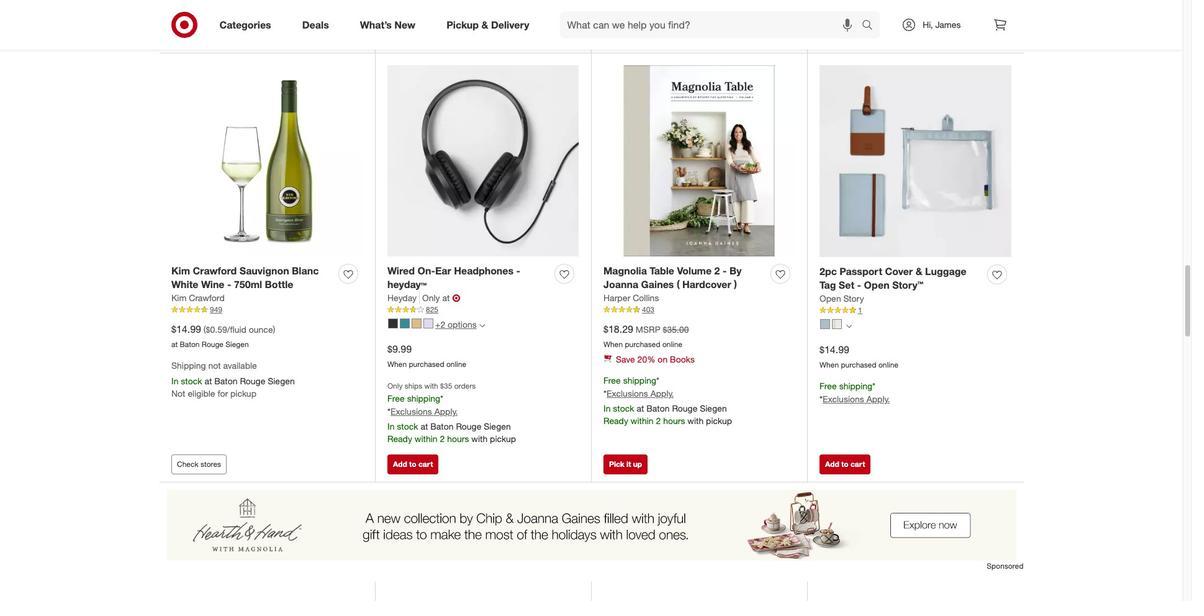 Task type: describe. For each thing, give the bounding box(es) containing it.
magnolia table volume 2 - by joanna gaines ( hardcover ) link
[[604, 264, 766, 292]]

$35
[[441, 381, 453, 391]]

all colors + 2 more colors element
[[479, 321, 485, 329]]

not
[[171, 388, 185, 399]]

2 inside magnolia table volume 2 - by joanna gaines ( hardcover )
[[715, 264, 720, 277]]

hours inside the free shipping * * exclusions apply. in stock at  baton rouge siegen ready within 2 hours with pickup
[[664, 416, 686, 426]]

black image
[[388, 319, 398, 329]]

sponsored
[[987, 562, 1024, 571]]

what's
[[360, 18, 392, 31]]

harper collins
[[604, 293, 659, 303]]

$18.29 msrp $35.00 when purchased online
[[604, 323, 689, 349]]

stock inside the shipping not available in stock at  baton rouge siegen not eligible for pickup
[[181, 376, 202, 386]]

pickup inside the free shipping * * exclusions apply. in stock at  baton rouge siegen ready within 2 hours with pickup
[[706, 416, 733, 426]]

$14.99 when purchased online
[[820, 344, 899, 370]]

ships
[[405, 381, 423, 391]]

at inside $14.99 ( $0.59 /fluid ounce ) at baton rouge siegen
[[171, 340, 178, 349]]

online for 2pc passport cover & luggage tag set - open story™️
[[879, 360, 899, 370]]

rouge inside the shipping not available in stock at  baton rouge siegen not eligible for pickup
[[240, 376, 265, 386]]

joanna
[[604, 279, 639, 291]]

all colors element
[[847, 322, 852, 329]]

in inside the shipping not available in stock at  baton rouge siegen not eligible for pickup
[[171, 376, 179, 386]]

cover
[[886, 265, 913, 277]]

2pc
[[820, 265, 837, 277]]

& inside 2pc passport cover & luggage tag set - open story™️
[[916, 265, 923, 277]]

eligible
[[188, 388, 215, 399]]

free for 2pc passport cover & luggage tag set - open story™️
[[820, 381, 837, 391]]

$14.99 for wine
[[171, 323, 201, 336]]

crawford for kim crawford
[[189, 293, 225, 303]]

at inside the free shipping * * exclusions apply. in stock at  baton rouge siegen ready within 2 hours with pickup
[[637, 403, 644, 414]]

0 horizontal spatial it
[[194, 30, 199, 39]]

when for wired on-ear headphones - heyday™
[[388, 360, 407, 369]]

rouge inside $14.99 ( $0.59 /fluid ounce ) at baton rouge siegen
[[202, 340, 224, 349]]

in inside the free shipping * * exclusions apply. in stock at  baton rouge siegen ready within 2 hours with pickup
[[604, 403, 611, 414]]

only inside heyday only at ¬
[[423, 293, 440, 303]]

) inside $14.99 ( $0.59 /fluid ounce ) at baton rouge siegen
[[273, 325, 275, 335]]

what's new link
[[350, 11, 431, 39]]

- inside magnolia table volume 2 - by joanna gaines ( hardcover )
[[723, 264, 727, 277]]

story
[[844, 293, 865, 304]]

purchased for 2pc passport cover & luggage tag set - open story™️
[[842, 360, 877, 370]]

baton inside $14.99 ( $0.59 /fluid ounce ) at baton rouge siegen
[[180, 340, 200, 349]]

1 horizontal spatial up
[[634, 460, 643, 469]]

1 vertical spatial pick it up
[[609, 460, 643, 469]]

orders
[[455, 381, 476, 391]]

harper collins link
[[604, 292, 659, 305]]

open inside 2pc passport cover & luggage tag set - open story™️
[[864, 279, 890, 292]]

wired on-ear headphones - heyday™
[[388, 264, 521, 291]]

pick for leftmost pick it up button
[[177, 30, 192, 39]]

open inside "link"
[[820, 293, 842, 304]]

on-
[[418, 264, 435, 277]]

gaines
[[642, 279, 674, 291]]

kim for kim crawford sauvignon blanc white wine - 750ml bottle
[[171, 264, 190, 277]]

soft purple image
[[424, 319, 434, 329]]

white
[[171, 279, 198, 291]]

online for wired on-ear headphones - heyday™
[[447, 360, 467, 369]]

purchased for wired on-ear headphones - heyday™
[[409, 360, 445, 369]]

blanc
[[292, 264, 319, 277]]

kim for kim crawford
[[171, 293, 187, 303]]

403
[[642, 305, 655, 314]]

0 vertical spatial ready
[[604, 4, 629, 14]]

rouge inside only ships with $35 orders free shipping * * exclusions apply. in stock at  baton rouge siegen ready within 2 hours with pickup
[[456, 421, 482, 432]]

pickup & delivery link
[[436, 11, 545, 39]]

at inside the shipping not available in stock at  baton rouge siegen not eligible for pickup
[[205, 376, 212, 386]]

msrp
[[636, 325, 661, 335]]

shipping inside only ships with $35 orders free shipping * * exclusions apply. in stock at  baton rouge siegen ready within 2 hours with pickup
[[407, 393, 441, 404]]

with inside the free shipping * * exclusions apply. in stock at  baton rouge siegen ready within 2 hours with pickup
[[688, 416, 704, 426]]

ounce
[[249, 325, 273, 335]]

apply. for open
[[867, 394, 890, 404]]

within inside only ships with $35 orders free shipping * * exclusions apply. in stock at  baton rouge siegen ready within 2 hours with pickup
[[415, 434, 438, 444]]

kim crawford
[[171, 293, 225, 303]]

new
[[395, 18, 416, 31]]

save
[[616, 354, 635, 365]]

20%
[[638, 354, 656, 365]]

taupe/beige image
[[833, 319, 842, 329]]

2pc passport cover & luggage tag set - open story™️ link
[[820, 264, 983, 293]]

purchased inside $18.29 msrp $35.00 when purchased online
[[625, 340, 661, 349]]

collins
[[633, 293, 659, 303]]

$9.99
[[388, 343, 412, 356]]

baton inside only ships with $35 orders free shipping * * exclusions apply. in stock at  baton rouge siegen ready within 2 hours with pickup
[[431, 421, 454, 432]]

pickup & delivery
[[447, 18, 530, 31]]

what's new
[[360, 18, 416, 31]]

1 link
[[820, 305, 1012, 316]]

on
[[658, 354, 668, 365]]

1
[[859, 306, 863, 315]]

sauvignon
[[240, 264, 289, 277]]

( inside magnolia table volume 2 - by joanna gaines ( hardcover )
[[677, 279, 680, 291]]

stores
[[201, 460, 221, 469]]

$0.59
[[206, 325, 227, 335]]

hardcover
[[683, 279, 732, 291]]

pickup inside only ships with $35 orders free shipping * * exclusions apply. in stock at  baton rouge siegen ready within 2 hours with pickup
[[490, 434, 516, 444]]

2 inside the free shipping * * exclusions apply. in stock at  baton rouge siegen ready within 2 hours with pickup
[[656, 416, 661, 426]]

ready inside the free shipping * * exclusions apply. in stock at  baton rouge siegen ready within 2 hours with pickup
[[604, 416, 629, 426]]

wine
[[201, 279, 225, 291]]

stock inside only ships with $35 orders free shipping * * exclusions apply. in stock at  baton rouge siegen ready within 2 hours with pickup
[[397, 421, 418, 432]]

tag
[[820, 279, 836, 292]]

- inside the "wired on-ear headphones - heyday™"
[[517, 264, 521, 277]]

kim crawford link
[[171, 292, 225, 305]]

story™️
[[893, 279, 924, 292]]

all colors image
[[847, 324, 852, 329]]

kim crawford sauvignon blanc white wine - 750ml bottle
[[171, 264, 319, 291]]

categories
[[220, 18, 271, 31]]

kim crawford sauvignon blanc white wine - 750ml bottle link
[[171, 264, 334, 292]]

2pc passport cover & luggage tag set - open story™️
[[820, 265, 967, 292]]

muddy aqua/amber brown image
[[821, 319, 831, 329]]

only ships with $35 orders free shipping * * exclusions apply. in stock at  baton rouge siegen ready within 2 hours with pickup
[[388, 381, 516, 444]]

( inside $14.99 ( $0.59 /fluid ounce ) at baton rouge siegen
[[204, 325, 206, 335]]

in inside only ships with $35 orders free shipping * * exclusions apply. in stock at  baton rouge siegen ready within 2 hours with pickup
[[388, 421, 395, 432]]

passport
[[840, 265, 883, 277]]

ear
[[435, 264, 452, 277]]

$18.29
[[604, 323, 634, 336]]

stock inside the free shipping * * exclusions apply. in stock at  baton rouge siegen ready within 2 hours with pickup
[[613, 403, 635, 414]]

options
[[448, 320, 477, 330]]

pickup
[[447, 18, 479, 31]]

What can we help you find? suggestions appear below search field
[[560, 11, 866, 39]]

2 horizontal spatial exclusions apply. button
[[823, 393, 890, 406]]

open story
[[820, 293, 865, 304]]

$35.00
[[663, 325, 689, 335]]

save 20% on books
[[616, 354, 695, 365]]



Task type: locate. For each thing, give the bounding box(es) containing it.
1 horizontal spatial when
[[604, 340, 623, 349]]

1 vertical spatial within
[[631, 416, 654, 426]]

2 vertical spatial ready
[[388, 434, 412, 444]]

1 horizontal spatial )
[[734, 279, 737, 291]]

available
[[223, 360, 257, 371]]

1 vertical spatial )
[[273, 325, 275, 335]]

1 horizontal spatial only
[[423, 293, 440, 303]]

wired
[[388, 264, 415, 277]]

when inside $9.99 when purchased online
[[388, 360, 407, 369]]

add to cart button
[[604, 25, 655, 45], [820, 25, 871, 45], [388, 455, 439, 475], [820, 455, 871, 475]]

1 vertical spatial crawford
[[189, 293, 225, 303]]

+2
[[436, 320, 446, 330]]

yellow image
[[412, 319, 422, 329]]

( right gaines
[[677, 279, 680, 291]]

siegen inside only ships with $35 orders free shipping * * exclusions apply. in stock at  baton rouge siegen ready within 2 hours with pickup
[[484, 421, 511, 432]]

only
[[423, 293, 440, 303], [388, 381, 403, 391]]

exclusions inside the free shipping * * exclusions apply. in stock at  baton rouge siegen ready within 2 hours with pickup
[[607, 388, 649, 399]]

james
[[936, 19, 961, 30]]

1 horizontal spatial pick it up
[[609, 460, 643, 469]]

0 vertical spatial up
[[201, 30, 210, 39]]

apply. inside the free shipping * * exclusions apply. in stock at  baton rouge siegen ready within 2 hours with pickup
[[651, 388, 674, 399]]

ready inside only ships with $35 orders free shipping * * exclusions apply. in stock at  baton rouge siegen ready within 2 hours with pickup
[[388, 434, 412, 444]]

baton inside the free shipping * * exclusions apply. in stock at  baton rouge siegen ready within 2 hours with pickup
[[647, 403, 670, 414]]

1 vertical spatial it
[[627, 460, 631, 469]]

1 horizontal spatial pick it up button
[[604, 455, 648, 475]]

kim inside kim crawford sauvignon blanc white wine - 750ml bottle
[[171, 264, 190, 277]]

not
[[208, 360, 221, 371]]

for
[[218, 388, 228, 399]]

exclusions apply. button down 'ships'
[[391, 406, 458, 418]]

shipping down the $14.99 when purchased online
[[840, 381, 873, 391]]

exclusions for joanna
[[607, 388, 649, 399]]

all colors + 2 more colors image
[[479, 323, 485, 328]]

0 horizontal spatial when
[[388, 360, 407, 369]]

free
[[604, 375, 621, 386], [820, 381, 837, 391], [388, 393, 405, 404]]

online inside the $14.99 when purchased online
[[879, 360, 899, 370]]

rouge inside the free shipping * * exclusions apply. in stock at  baton rouge siegen ready within 2 hours with pickup
[[672, 403, 698, 414]]

search
[[857, 20, 887, 32]]

0 horizontal spatial up
[[201, 30, 210, 39]]

kim crawford sauvignon blanc white wine - 750ml bottle image
[[171, 65, 363, 257], [171, 65, 363, 257]]

when for 2pc passport cover & luggage tag set - open story™️
[[820, 360, 839, 370]]

0 horizontal spatial apply.
[[435, 406, 458, 417]]

siegen inside the free shipping * * exclusions apply. in stock at  baton rouge siegen ready within 2 hours with pickup
[[700, 403, 727, 414]]

0 horizontal spatial exclusions
[[391, 406, 432, 417]]

crawford down wine
[[189, 293, 225, 303]]

heyday™
[[388, 279, 427, 291]]

$14.99 down taupe/beige image
[[820, 344, 850, 356]]

0 vertical spatial within
[[631, 4, 654, 14]]

0 horizontal spatial purchased
[[409, 360, 445, 369]]

pick for pick it up button to the right
[[609, 460, 625, 469]]

online up free shipping * * exclusions apply.
[[879, 360, 899, 370]]

0 horizontal spatial &
[[482, 18, 489, 31]]

$14.99 inside the $14.99 when purchased online
[[820, 344, 850, 356]]

0 horizontal spatial open
[[820, 293, 842, 304]]

pickup inside the shipping not available in stock at  baton rouge siegen not eligible for pickup
[[231, 388, 257, 399]]

shipping for -
[[840, 381, 873, 391]]

stock
[[181, 376, 202, 386], [613, 403, 635, 414], [397, 421, 418, 432]]

) down 949 link
[[273, 325, 275, 335]]

0 vertical spatial pick it up
[[177, 30, 210, 39]]

magnolia table volume 2 - by joanna gaines ( hardcover ) image
[[604, 65, 795, 257]]

online up orders
[[447, 360, 467, 369]]

0 vertical spatial pick it up button
[[171, 25, 216, 45]]

online
[[663, 340, 683, 349], [447, 360, 467, 369], [879, 360, 899, 370]]

2 horizontal spatial purchased
[[842, 360, 877, 370]]

1 horizontal spatial in
[[388, 421, 395, 432]]

at up eligible
[[205, 376, 212, 386]]

apply. inside only ships with $35 orders free shipping * * exclusions apply. in stock at  baton rouge siegen ready within 2 hours with pickup
[[435, 406, 458, 417]]

free for magnolia table volume 2 - by joanna gaines ( hardcover )
[[604, 375, 621, 386]]

1 horizontal spatial online
[[663, 340, 683, 349]]

0 vertical spatial )
[[734, 279, 737, 291]]

free down $9.99
[[388, 393, 405, 404]]

pickup
[[706, 4, 733, 14], [231, 388, 257, 399], [706, 416, 733, 426], [490, 434, 516, 444]]

(
[[677, 279, 680, 291], [204, 325, 206, 335]]

1 horizontal spatial open
[[864, 279, 890, 292]]

purchased up 20%
[[625, 340, 661, 349]]

hours inside only ships with $35 orders free shipping * * exclusions apply. in stock at  baton rouge siegen ready within 2 hours with pickup
[[447, 434, 469, 444]]

$14.99 left $0.59
[[171, 323, 201, 336]]

) down 'by' on the right top of the page
[[734, 279, 737, 291]]

crawford up wine
[[193, 264, 237, 277]]

2 vertical spatial stock
[[397, 421, 418, 432]]

1 vertical spatial open
[[820, 293, 842, 304]]

0 vertical spatial only
[[423, 293, 440, 303]]

2 vertical spatial in
[[388, 421, 395, 432]]

open down passport
[[864, 279, 890, 292]]

free inside the free shipping * * exclusions apply. in stock at  baton rouge siegen ready within 2 hours with pickup
[[604, 375, 621, 386]]

shipping down 'ships'
[[407, 393, 441, 404]]

purchased up 'ships'
[[409, 360, 445, 369]]

$14.99 for tag
[[820, 344, 850, 356]]

online inside $9.99 when purchased online
[[447, 360, 467, 369]]

1 horizontal spatial $14.99
[[820, 344, 850, 356]]

) inside magnolia table volume 2 - by joanna gaines ( hardcover )
[[734, 279, 737, 291]]

&
[[482, 18, 489, 31], [916, 265, 923, 277]]

1 horizontal spatial (
[[677, 279, 680, 291]]

kim down white
[[171, 293, 187, 303]]

kim up white
[[171, 264, 190, 277]]

- inside kim crawford sauvignon blanc white wine - 750ml bottle
[[227, 279, 231, 291]]

stock down save
[[613, 403, 635, 414]]

wired on-ear headphones - heyday™ image
[[388, 65, 579, 257], [388, 65, 579, 257]]

0 horizontal spatial $14.99
[[171, 323, 201, 336]]

open down the tag
[[820, 293, 842, 304]]

check stores
[[177, 460, 221, 469]]

- right set
[[858, 279, 862, 292]]

$9.99 when purchased online
[[388, 343, 467, 369]]

- right headphones
[[517, 264, 521, 277]]

at down 'ships'
[[421, 421, 428, 432]]

shipping not available in stock at  baton rouge siegen not eligible for pickup
[[171, 360, 295, 399]]

ready within 2 hours with pickup
[[604, 4, 733, 14]]

open
[[864, 279, 890, 292], [820, 293, 842, 304]]

headphones
[[454, 264, 514, 277]]

exclusions apply. button
[[607, 388, 674, 400], [823, 393, 890, 406], [391, 406, 458, 418]]

crawford inside "link"
[[189, 293, 225, 303]]

advertisement region
[[159, 490, 1024, 561]]

cart
[[635, 30, 649, 39], [851, 30, 866, 39], [419, 460, 433, 469], [851, 460, 866, 469]]

when inside $18.29 msrp $35.00 when purchased online
[[604, 340, 623, 349]]

0 horizontal spatial in
[[171, 376, 179, 386]]

1 horizontal spatial exclusions apply. button
[[607, 388, 674, 400]]

deals
[[302, 18, 329, 31]]

1 horizontal spatial stock
[[397, 421, 418, 432]]

rouge down available
[[240, 376, 265, 386]]

crawford inside kim crawford sauvignon blanc white wine - 750ml bottle
[[193, 264, 237, 277]]

shipping
[[624, 375, 657, 386], [840, 381, 873, 391], [407, 393, 441, 404]]

2 horizontal spatial stock
[[613, 403, 635, 414]]

& inside pickup & delivery link
[[482, 18, 489, 31]]

0 horizontal spatial pick it up
[[177, 30, 210, 39]]

& up story™️
[[916, 265, 923, 277]]

free inside free shipping * * exclusions apply.
[[820, 381, 837, 391]]

rouge down $0.59
[[202, 340, 224, 349]]

purchased inside the $14.99 when purchased online
[[842, 360, 877, 370]]

delivery
[[491, 18, 530, 31]]

1 horizontal spatial pick
[[609, 460, 625, 469]]

2 kim from the top
[[171, 293, 187, 303]]

2 horizontal spatial when
[[820, 360, 839, 370]]

shipping down 20%
[[624, 375, 657, 386]]

- inside 2pc passport cover & luggage tag set - open story™️
[[858, 279, 862, 292]]

within inside the free shipping * * exclusions apply. in stock at  baton rouge siegen ready within 2 hours with pickup
[[631, 416, 654, 426]]

crawford
[[193, 264, 237, 277], [189, 293, 225, 303]]

table
[[650, 264, 675, 277]]

1 kim from the top
[[171, 264, 190, 277]]

2 inside only ships with $35 orders free shipping * * exclusions apply. in stock at  baton rouge siegen ready within 2 hours with pickup
[[440, 434, 445, 444]]

baton down save 20% on books in the bottom right of the page
[[647, 403, 670, 414]]

shipping inside the free shipping * * exclusions apply. in stock at  baton rouge siegen ready within 2 hours with pickup
[[624, 375, 657, 386]]

1 vertical spatial pick it up button
[[604, 455, 648, 475]]

when down $9.99
[[388, 360, 407, 369]]

free down the $14.99 when purchased online
[[820, 381, 837, 391]]

2 horizontal spatial online
[[879, 360, 899, 370]]

$14.99 inside $14.99 ( $0.59 /fluid ounce ) at baton rouge siegen
[[171, 323, 201, 336]]

825 link
[[388, 305, 579, 315]]

online down the $35.00
[[663, 340, 683, 349]]

purchased up free shipping * * exclusions apply.
[[842, 360, 877, 370]]

pick it up
[[177, 30, 210, 39], [609, 460, 643, 469]]

0 vertical spatial pick
[[177, 30, 192, 39]]

only left 'ships'
[[388, 381, 403, 391]]

0 vertical spatial crawford
[[193, 264, 237, 277]]

heyday
[[388, 293, 417, 303]]

0 horizontal spatial online
[[447, 360, 467, 369]]

1 vertical spatial stock
[[613, 403, 635, 414]]

1 vertical spatial in
[[604, 403, 611, 414]]

0 vertical spatial stock
[[181, 376, 202, 386]]

$14.99 ( $0.59 /fluid ounce ) at baton rouge siegen
[[171, 323, 275, 349]]

1 horizontal spatial apply.
[[651, 388, 674, 399]]

2 vertical spatial hours
[[447, 434, 469, 444]]

1 horizontal spatial purchased
[[625, 340, 661, 349]]

volume
[[677, 264, 712, 277]]

949 link
[[171, 305, 363, 315]]

when inside the $14.99 when purchased online
[[820, 360, 839, 370]]

1 vertical spatial pick
[[609, 460, 625, 469]]

baton inside the shipping not available in stock at  baton rouge siegen not eligible for pickup
[[214, 376, 238, 386]]

0 horizontal spatial pick it up button
[[171, 25, 216, 45]]

at up shipping
[[171, 340, 178, 349]]

siegen inside the shipping not available in stock at  baton rouge siegen not eligible for pickup
[[268, 376, 295, 386]]

2 horizontal spatial exclusions
[[823, 394, 865, 404]]

2 horizontal spatial in
[[604, 403, 611, 414]]

blue image
[[400, 319, 410, 329]]

check stores button
[[171, 455, 227, 475]]

apply.
[[651, 388, 674, 399], [867, 394, 890, 404], [435, 406, 458, 417]]

2 horizontal spatial free
[[820, 381, 837, 391]]

free shipping * * exclusions apply.
[[820, 381, 890, 404]]

at left ¬
[[443, 293, 450, 303]]

crawford for kim crawford sauvignon blanc white wine - 750ml bottle
[[193, 264, 237, 277]]

shipping for gaines
[[624, 375, 657, 386]]

exclusions down 'ships'
[[391, 406, 432, 417]]

open story link
[[820, 293, 865, 305]]

2 vertical spatial within
[[415, 434, 438, 444]]

949
[[210, 305, 222, 314]]

- right wine
[[227, 279, 231, 291]]

1 vertical spatial (
[[204, 325, 206, 335]]

)
[[734, 279, 737, 291], [273, 325, 275, 335]]

1 horizontal spatial free
[[604, 375, 621, 386]]

at inside heyday only at ¬
[[443, 293, 450, 303]]

online inside $18.29 msrp $35.00 when purchased online
[[663, 340, 683, 349]]

$14.99
[[171, 323, 201, 336], [820, 344, 850, 356]]

0 vertical spatial open
[[864, 279, 890, 292]]

0 horizontal spatial (
[[204, 325, 206, 335]]

1 horizontal spatial &
[[916, 265, 923, 277]]

exclusions apply. button down the $14.99 when purchased online
[[823, 393, 890, 406]]

when up free shipping * * exclusions apply.
[[820, 360, 839, 370]]

books
[[670, 354, 695, 365]]

baton up shipping
[[180, 340, 200, 349]]

rouge
[[202, 340, 224, 349], [240, 376, 265, 386], [672, 403, 698, 414], [456, 421, 482, 432]]

exclusions
[[607, 388, 649, 399], [823, 394, 865, 404], [391, 406, 432, 417]]

1 vertical spatial hours
[[664, 416, 686, 426]]

1 vertical spatial ready
[[604, 416, 629, 426]]

apply. down on
[[651, 388, 674, 399]]

+2 options button
[[383, 315, 491, 335]]

0 horizontal spatial stock
[[181, 376, 202, 386]]

at inside only ships with $35 orders free shipping * * exclusions apply. in stock at  baton rouge siegen ready within 2 hours with pickup
[[421, 421, 428, 432]]

apply. down $35
[[435, 406, 458, 417]]

stock down 'ships'
[[397, 421, 418, 432]]

+2 options
[[436, 320, 477, 330]]

at down 20%
[[637, 403, 644, 414]]

2 horizontal spatial apply.
[[867, 394, 890, 404]]

0 horizontal spatial )
[[273, 325, 275, 335]]

deals link
[[292, 11, 345, 39]]

exclusions inside free shipping * * exclusions apply.
[[823, 394, 865, 404]]

0 horizontal spatial free
[[388, 393, 405, 404]]

2 horizontal spatial shipping
[[840, 381, 873, 391]]

825
[[426, 305, 439, 314]]

rouge down orders
[[456, 421, 482, 432]]

exclusions inside only ships with $35 orders free shipping * * exclusions apply. in stock at  baton rouge siegen ready within 2 hours with pickup
[[391, 406, 432, 417]]

magnolia table volume 2 - by joanna gaines ( hardcover )
[[604, 264, 742, 291]]

0 vertical spatial in
[[171, 376, 179, 386]]

hi, james
[[923, 19, 961, 30]]

it
[[194, 30, 199, 39], [627, 460, 631, 469]]

403 link
[[604, 305, 795, 315]]

add to cart
[[609, 30, 649, 39], [826, 30, 866, 39], [393, 460, 433, 469], [826, 460, 866, 469]]

free inside only ships with $35 orders free shipping * * exclusions apply. in stock at  baton rouge siegen ready within 2 hours with pickup
[[388, 393, 405, 404]]

0 vertical spatial &
[[482, 18, 489, 31]]

hours
[[664, 4, 686, 14], [664, 416, 686, 426], [447, 434, 469, 444]]

0 vertical spatial (
[[677, 279, 680, 291]]

1 vertical spatial up
[[634, 460, 643, 469]]

exclusions down save
[[607, 388, 649, 399]]

kim inside "kim crawford" "link"
[[171, 293, 187, 303]]

1 vertical spatial &
[[916, 265, 923, 277]]

magnolia
[[604, 264, 647, 277]]

exclusions down the $14.99 when purchased online
[[823, 394, 865, 404]]

stock down shipping
[[181, 376, 202, 386]]

0 vertical spatial it
[[194, 30, 199, 39]]

0 horizontal spatial exclusions apply. button
[[391, 406, 458, 418]]

& right pickup
[[482, 18, 489, 31]]

( left /fluid
[[204, 325, 206, 335]]

1 vertical spatial $14.99
[[820, 344, 850, 356]]

heyday link
[[388, 292, 420, 305]]

shipping inside free shipping * * exclusions apply.
[[840, 381, 873, 391]]

0 vertical spatial $14.99
[[171, 323, 201, 336]]

/fluid
[[227, 325, 247, 335]]

shipping
[[171, 360, 206, 371]]

0 vertical spatial kim
[[171, 264, 190, 277]]

luggage
[[926, 265, 967, 277]]

bottle
[[265, 279, 293, 291]]

purchased
[[625, 340, 661, 349], [409, 360, 445, 369], [842, 360, 877, 370]]

heyday only at ¬
[[388, 292, 461, 305]]

exclusions for set
[[823, 394, 865, 404]]

1 vertical spatial kim
[[171, 293, 187, 303]]

2pc passport cover & luggage tag set - open story™️ image
[[820, 65, 1012, 257], [820, 65, 1012, 257]]

baton up for
[[214, 376, 238, 386]]

0 vertical spatial hours
[[664, 4, 686, 14]]

only up "825"
[[423, 293, 440, 303]]

rouge down books at the right bottom
[[672, 403, 698, 414]]

750ml
[[234, 279, 262, 291]]

¬
[[453, 292, 461, 305]]

1 horizontal spatial shipping
[[624, 375, 657, 386]]

baton down $35
[[431, 421, 454, 432]]

check
[[177, 460, 199, 469]]

1 horizontal spatial it
[[627, 460, 631, 469]]

harper
[[604, 293, 631, 303]]

0 horizontal spatial shipping
[[407, 393, 441, 404]]

free shipping * * exclusions apply. in stock at  baton rouge siegen ready within 2 hours with pickup
[[604, 375, 733, 426]]

wired on-ear headphones - heyday™ link
[[388, 264, 550, 292]]

- left 'by' on the right top of the page
[[723, 264, 727, 277]]

apply. down the $14.99 when purchased online
[[867, 394, 890, 404]]

0 horizontal spatial only
[[388, 381, 403, 391]]

set
[[839, 279, 855, 292]]

hi,
[[923, 19, 933, 30]]

when down $18.29
[[604, 340, 623, 349]]

only inside only ships with $35 orders free shipping * * exclusions apply. in stock at  baton rouge siegen ready within 2 hours with pickup
[[388, 381, 403, 391]]

exclusions apply. button down 20%
[[607, 388, 674, 400]]

1 vertical spatial only
[[388, 381, 403, 391]]

siegen inside $14.99 ( $0.59 /fluid ounce ) at baton rouge siegen
[[226, 340, 249, 349]]

0 horizontal spatial pick
[[177, 30, 192, 39]]

purchased inside $9.99 when purchased online
[[409, 360, 445, 369]]

categories link
[[209, 11, 287, 39]]

free down save
[[604, 375, 621, 386]]

apply. inside free shipping * * exclusions apply.
[[867, 394, 890, 404]]

1 horizontal spatial exclusions
[[607, 388, 649, 399]]

apply. for (
[[651, 388, 674, 399]]



Task type: vqa. For each thing, say whether or not it's contained in the screenshot.
$7.18's reg
no



